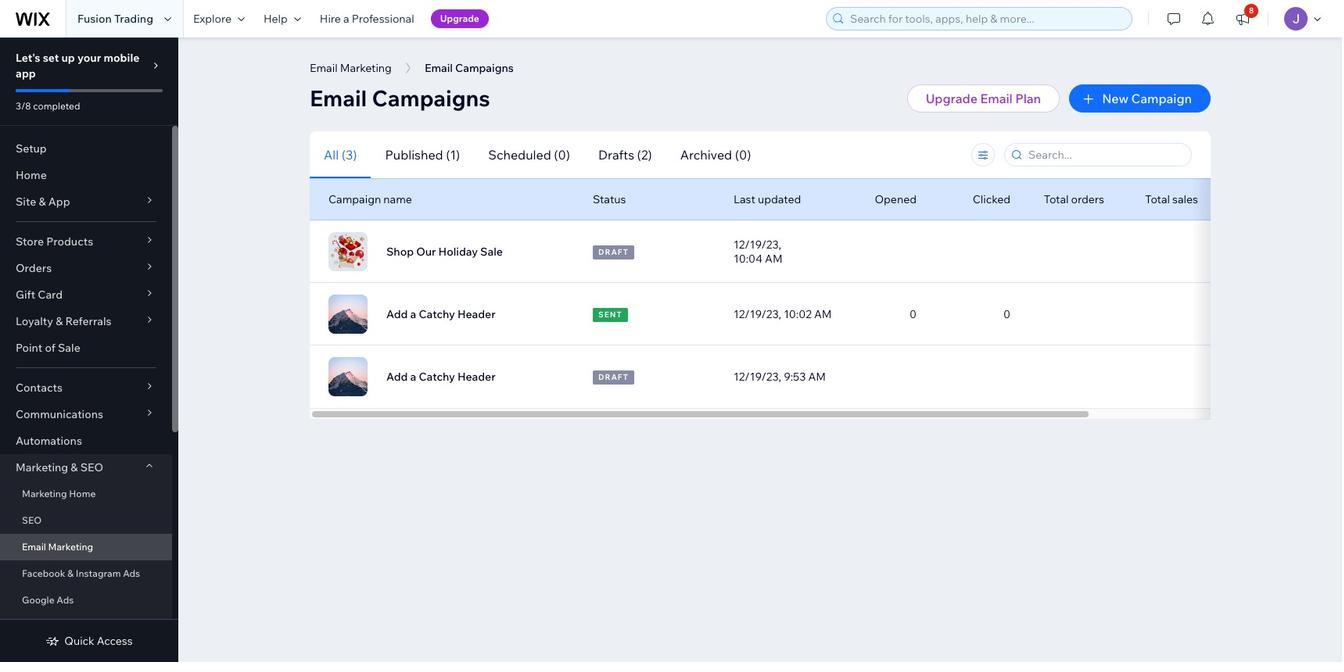Task type: describe. For each thing, give the bounding box(es) containing it.
upgrade for upgrade email plan
[[926, 91, 978, 106]]

drafts (2) button
[[584, 131, 666, 179]]

1 vertical spatial ads
[[57, 594, 74, 606]]

last
[[734, 192, 755, 207]]

point of sale
[[16, 341, 80, 355]]

sidebar element
[[0, 38, 178, 663]]

1 0 from the left
[[910, 307, 917, 321]]

email marketing button
[[302, 56, 400, 80]]

total for total sales
[[1145, 192, 1170, 207]]

sales
[[1173, 192, 1198, 207]]

setup link
[[0, 135, 172, 162]]

quick access button
[[46, 634, 133, 648]]

orders
[[1071, 192, 1104, 207]]

loyalty & referrals
[[16, 314, 112, 329]]

automations link
[[0, 428, 172, 454]]

12/19/23, for 12/19/23, 10:02 am
[[734, 307, 781, 321]]

products
[[46, 235, 93, 249]]

upgrade email plan
[[926, 91, 1041, 106]]

scheduled (0)
[[488, 147, 570, 162]]

communications button
[[0, 401, 172, 428]]

email inside "link"
[[22, 541, 46, 553]]

2 0 from the left
[[1004, 307, 1011, 321]]

add a catchy header for 12/19/23, 10:02 am
[[386, 307, 496, 321]]

new campaign
[[1102, 91, 1192, 106]]

a for 12/19/23, 10:02 am
[[410, 307, 416, 321]]

sent
[[598, 310, 622, 320]]

(3)
[[342, 147, 357, 162]]

12/19/23, 10:04 am
[[734, 238, 783, 266]]

shop our holiday sale image
[[329, 232, 368, 271]]

all
[[324, 147, 339, 162]]

shop our holiday sale
[[386, 245, 503, 259]]

all (3) button
[[310, 131, 371, 179]]

facebook & instagram ads
[[22, 568, 140, 580]]

marketing home link
[[0, 481, 172, 508]]

automations
[[16, 434, 82, 448]]

of
[[45, 341, 55, 355]]

quick access
[[64, 634, 133, 648]]

google ads
[[22, 594, 74, 606]]

tab list containing all (3)
[[310, 131, 879, 179]]

new
[[1102, 91, 1129, 106]]

campaign inside new campaign button
[[1132, 91, 1192, 106]]

new campaign button
[[1069, 84, 1211, 113]]

0 vertical spatial sale
[[480, 245, 503, 259]]

point
[[16, 341, 42, 355]]

app
[[48, 195, 70, 209]]

loyalty & referrals button
[[0, 308, 172, 335]]

professional
[[352, 12, 414, 26]]

card
[[38, 288, 63, 302]]

home link
[[0, 162, 172, 189]]

& for facebook
[[67, 568, 74, 580]]

store
[[16, 235, 44, 249]]

catchy for 12/19/23, 9:53 am
[[419, 370, 455, 384]]

seo inside dropdown button
[[80, 461, 103, 475]]

published (1)
[[385, 147, 460, 162]]

opened
[[875, 192, 917, 207]]

fusion trading
[[77, 12, 153, 26]]

google ads link
[[0, 587, 172, 614]]

updated
[[758, 192, 801, 207]]

0 horizontal spatial seo
[[22, 515, 42, 526]]

marketing home
[[22, 488, 96, 500]]

9:53 am
[[784, 370, 826, 384]]

marketing inside dropdown button
[[16, 461, 68, 475]]

email down "hire"
[[310, 61, 338, 75]]

referrals
[[65, 314, 112, 329]]

campaign name
[[329, 192, 412, 207]]

all (3)
[[324, 147, 357, 162]]

upgrade for upgrade
[[440, 13, 479, 24]]

add for 12/19/23, 10:02 am
[[386, 307, 408, 321]]

draft for add a catchy header
[[598, 372, 629, 383]]

contacts button
[[0, 375, 172, 401]]

upgrade email plan button
[[907, 84, 1060, 113]]

google
[[22, 594, 54, 606]]

help
[[264, 12, 288, 26]]

marketing & seo button
[[0, 454, 172, 481]]

archived (0) button
[[666, 131, 765, 179]]

12/19/23, for 12/19/23, 9:53 am
[[734, 370, 781, 384]]

completed
[[33, 100, 80, 112]]

campaigns
[[372, 84, 490, 112]]

published
[[385, 147, 443, 162]]

home inside 'link'
[[16, 168, 47, 182]]

loyalty
[[16, 314, 53, 329]]

setup
[[16, 142, 47, 156]]

site & app button
[[0, 189, 172, 215]]

site & app
[[16, 195, 70, 209]]

12/19/23, 9:53 am
[[734, 370, 826, 384]]

total orders
[[1044, 192, 1104, 207]]

email marketing for email marketing button
[[310, 61, 392, 75]]

contacts
[[16, 381, 63, 395]]

0 vertical spatial a
[[343, 12, 349, 26]]

(2)
[[637, 147, 652, 162]]

instagram
[[76, 568, 121, 580]]

quick
[[64, 634, 94, 648]]

10:04 am
[[734, 252, 783, 266]]

1 vertical spatial campaign
[[329, 192, 381, 207]]

last updated
[[734, 192, 801, 207]]

Search for tools, apps, help & more... field
[[846, 8, 1127, 30]]

plan
[[1016, 91, 1041, 106]]



Task type: vqa. For each thing, say whether or not it's contained in the screenshot.
12/19/23, 10:02 AM's add a catchy header Image
yes



Task type: locate. For each thing, give the bounding box(es) containing it.
12/19/23, for 12/19/23, 10:04 am
[[734, 238, 781, 252]]

& inside loyalty & referrals dropdown button
[[56, 314, 63, 329]]

12/19/23,
[[734, 238, 781, 252], [734, 307, 781, 321], [734, 370, 781, 384]]

our
[[416, 245, 436, 259]]

1 horizontal spatial email marketing
[[310, 61, 392, 75]]

scheduled
[[488, 147, 551, 162]]

marketing
[[340, 61, 392, 75], [16, 461, 68, 475], [22, 488, 67, 500], [48, 541, 93, 553]]

upgrade right the professional at the top of the page
[[440, 13, 479, 24]]

marketing down marketing & seo
[[22, 488, 67, 500]]

2 total from the left
[[1145, 192, 1170, 207]]

& inside marketing & seo dropdown button
[[71, 461, 78, 475]]

0 vertical spatial upgrade
[[440, 13, 479, 24]]

fusion
[[77, 12, 112, 26]]

0 horizontal spatial home
[[16, 168, 47, 182]]

email marketing link
[[0, 534, 172, 561]]

1 vertical spatial email marketing
[[22, 541, 93, 553]]

1 horizontal spatial sale
[[480, 245, 503, 259]]

set
[[43, 51, 59, 65]]

email campaigns
[[310, 84, 490, 112]]

10:02 am
[[784, 307, 832, 321]]

1 vertical spatial add a catchy header image
[[329, 357, 368, 397]]

add for 12/19/23, 9:53 am
[[386, 370, 408, 384]]

published (1) button
[[371, 131, 474, 179]]

2 vertical spatial 12/19/23,
[[734, 370, 781, 384]]

0 vertical spatial seo
[[80, 461, 103, 475]]

2 vertical spatial a
[[410, 370, 416, 384]]

2 catchy from the top
[[419, 370, 455, 384]]

3/8
[[16, 100, 31, 112]]

seo link
[[0, 508, 172, 534]]

0 vertical spatial draft
[[598, 247, 629, 257]]

catchy
[[419, 307, 455, 321], [419, 370, 455, 384]]

1 horizontal spatial campaign
[[1132, 91, 1192, 106]]

shop
[[386, 245, 414, 259]]

marketing up facebook & instagram ads
[[48, 541, 93, 553]]

marketing down the automations at the bottom
[[16, 461, 68, 475]]

1 12/19/23, from the top
[[734, 238, 781, 252]]

2 add from the top
[[386, 370, 408, 384]]

0 vertical spatial home
[[16, 168, 47, 182]]

1 horizontal spatial home
[[69, 488, 96, 500]]

1 vertical spatial draft
[[598, 372, 629, 383]]

0 vertical spatial add a catchy header
[[386, 307, 496, 321]]

12/19/23, 10:02 am
[[734, 307, 832, 321]]

email marketing for email marketing "link"
[[22, 541, 93, 553]]

2 add a catchy header from the top
[[386, 370, 496, 384]]

header for 12/19/23, 10:02 am
[[458, 307, 496, 321]]

ads right instagram
[[123, 568, 140, 580]]

1 vertical spatial upgrade
[[926, 91, 978, 106]]

email marketing inside button
[[310, 61, 392, 75]]

12/19/23, down last updated
[[734, 238, 781, 252]]

0 vertical spatial header
[[458, 307, 496, 321]]

0 vertical spatial campaign
[[1132, 91, 1192, 106]]

2 (0) from the left
[[735, 147, 751, 162]]

1 vertical spatial seo
[[22, 515, 42, 526]]

upgrade left "plan"
[[926, 91, 978, 106]]

campaign right new
[[1132, 91, 1192, 106]]

marketing up the email campaigns
[[340, 61, 392, 75]]

1 vertical spatial home
[[69, 488, 96, 500]]

header
[[458, 307, 496, 321], [458, 370, 496, 384]]

1 total from the left
[[1044, 192, 1069, 207]]

a for 12/19/23, 9:53 am
[[410, 370, 416, 384]]

gift card
[[16, 288, 63, 302]]

& up marketing home link
[[71, 461, 78, 475]]

marketing inside "link"
[[48, 541, 93, 553]]

(0) inside scheduled (0) button
[[554, 147, 570, 162]]

catchy for 12/19/23, 10:02 am
[[419, 307, 455, 321]]

holiday
[[438, 245, 478, 259]]

access
[[97, 634, 133, 648]]

hire
[[320, 12, 341, 26]]

1 vertical spatial 12/19/23,
[[734, 307, 781, 321]]

(0) for archived (0)
[[735, 147, 751, 162]]

status
[[593, 192, 626, 207]]

2 draft from the top
[[598, 372, 629, 383]]

0 vertical spatial email marketing
[[310, 61, 392, 75]]

1 horizontal spatial (0)
[[735, 147, 751, 162]]

0 horizontal spatial upgrade
[[440, 13, 479, 24]]

12/19/23, left 9:53 am
[[734, 370, 781, 384]]

0 vertical spatial add
[[386, 307, 408, 321]]

sale inside the sidebar element
[[58, 341, 80, 355]]

ads
[[123, 568, 140, 580], [57, 594, 74, 606]]

name
[[384, 192, 412, 207]]

communications
[[16, 408, 103, 422]]

2 add a catchy header image from the top
[[329, 357, 368, 397]]

facebook
[[22, 568, 65, 580]]

app
[[16, 66, 36, 81]]

gift card button
[[0, 282, 172, 308]]

home down marketing & seo dropdown button
[[69, 488, 96, 500]]

tab list
[[310, 131, 879, 179]]

& for marketing
[[71, 461, 78, 475]]

2 header from the top
[[458, 370, 496, 384]]

campaign
[[1132, 91, 1192, 106], [329, 192, 381, 207]]

0 vertical spatial add a catchy header image
[[329, 295, 368, 334]]

& inside the facebook & instagram ads link
[[67, 568, 74, 580]]

& right facebook
[[67, 568, 74, 580]]

(1)
[[446, 147, 460, 162]]

3 12/19/23, from the top
[[734, 370, 781, 384]]

email left "plan"
[[981, 91, 1013, 106]]

seo down marketing home
[[22, 515, 42, 526]]

gift
[[16, 288, 35, 302]]

sale right holiday
[[480, 245, 503, 259]]

email up facebook
[[22, 541, 46, 553]]

let's set up your mobile app
[[16, 51, 140, 81]]

point of sale link
[[0, 335, 172, 361]]

1 horizontal spatial total
[[1145, 192, 1170, 207]]

0 horizontal spatial (0)
[[554, 147, 570, 162]]

1 horizontal spatial 0
[[1004, 307, 1011, 321]]

1 vertical spatial a
[[410, 307, 416, 321]]

orders button
[[0, 255, 172, 282]]

& for site
[[39, 195, 46, 209]]

1 header from the top
[[458, 307, 496, 321]]

1 vertical spatial add a catchy header
[[386, 370, 496, 384]]

1 vertical spatial add
[[386, 370, 408, 384]]

marketing inside button
[[340, 61, 392, 75]]

email marketing up facebook
[[22, 541, 93, 553]]

hire a professional link
[[310, 0, 424, 38]]

0 vertical spatial ads
[[123, 568, 140, 580]]

site
[[16, 195, 36, 209]]

add a catchy header image for 12/19/23, 9:53 am
[[329, 357, 368, 397]]

12/19/23, inside 12/19/23, 10:04 am
[[734, 238, 781, 252]]

1 add a catchy header image from the top
[[329, 295, 368, 334]]

add a catchy header image
[[329, 295, 368, 334], [329, 357, 368, 397]]

1 catchy from the top
[[419, 307, 455, 321]]

& right "site"
[[39, 195, 46, 209]]

archived (0)
[[680, 147, 751, 162]]

1 add a catchy header from the top
[[386, 307, 496, 321]]

archived
[[680, 147, 732, 162]]

1 vertical spatial header
[[458, 370, 496, 384]]

mobile
[[104, 51, 140, 65]]

0 horizontal spatial 0
[[910, 307, 917, 321]]

add
[[386, 307, 408, 321], [386, 370, 408, 384]]

12/19/23, left 10:02 am
[[734, 307, 781, 321]]

facebook & instagram ads link
[[0, 561, 172, 587]]

email marketing down hire a professional
[[310, 61, 392, 75]]

total left orders
[[1044, 192, 1069, 207]]

explore
[[193, 12, 232, 26]]

sale right the of
[[58, 341, 80, 355]]

drafts (2)
[[598, 147, 652, 162]]

store products
[[16, 235, 93, 249]]

home
[[16, 168, 47, 182], [69, 488, 96, 500]]

drafts
[[598, 147, 634, 162]]

2 12/19/23, from the top
[[734, 307, 781, 321]]

home down 'setup'
[[16, 168, 47, 182]]

0 horizontal spatial email marketing
[[22, 541, 93, 553]]

a
[[343, 12, 349, 26], [410, 307, 416, 321], [410, 370, 416, 384]]

draft for shop our holiday sale
[[598, 247, 629, 257]]

(0) inside archived (0) button
[[735, 147, 751, 162]]

total sales
[[1145, 192, 1198, 207]]

marketing & seo
[[16, 461, 103, 475]]

clicked
[[973, 192, 1011, 207]]

1 vertical spatial sale
[[58, 341, 80, 355]]

add a catchy header image for 12/19/23, 10:02 am
[[329, 295, 368, 334]]

1 vertical spatial catchy
[[419, 370, 455, 384]]

seo up marketing home link
[[80, 461, 103, 475]]

1 add from the top
[[386, 307, 408, 321]]

email down email marketing button
[[310, 84, 367, 112]]

(0) right scheduled
[[554, 147, 570, 162]]

1 horizontal spatial seo
[[80, 461, 103, 475]]

email marketing inside "link"
[[22, 541, 93, 553]]

draft down sent
[[598, 372, 629, 383]]

& for loyalty
[[56, 314, 63, 329]]

8
[[1249, 5, 1254, 16]]

0 vertical spatial 12/19/23,
[[734, 238, 781, 252]]

draft down 'status'
[[598, 247, 629, 257]]

total for total orders
[[1044, 192, 1069, 207]]

trading
[[114, 12, 153, 26]]

email
[[310, 61, 338, 75], [310, 84, 367, 112], [981, 91, 1013, 106], [22, 541, 46, 553]]

header for 12/19/23, 9:53 am
[[458, 370, 496, 384]]

your
[[77, 51, 101, 65]]

let's
[[16, 51, 40, 65]]

0 vertical spatial catchy
[[419, 307, 455, 321]]

(0) right archived
[[735, 147, 751, 162]]

draft
[[598, 247, 629, 257], [598, 372, 629, 383]]

0 horizontal spatial campaign
[[329, 192, 381, 207]]

email marketing
[[310, 61, 392, 75], [22, 541, 93, 553]]

0 horizontal spatial sale
[[58, 341, 80, 355]]

3/8 completed
[[16, 100, 80, 112]]

campaign left name
[[329, 192, 381, 207]]

scheduled (0) button
[[474, 131, 584, 179]]

store products button
[[0, 228, 172, 255]]

& inside site & app dropdown button
[[39, 195, 46, 209]]

upgrade button
[[431, 9, 489, 28]]

1 horizontal spatial ads
[[123, 568, 140, 580]]

add a catchy header for 12/19/23, 9:53 am
[[386, 370, 496, 384]]

(0) for scheduled (0)
[[554, 147, 570, 162]]

total left sales
[[1145, 192, 1170, 207]]

ads right google
[[57, 594, 74, 606]]

0
[[910, 307, 917, 321], [1004, 307, 1011, 321]]

1 horizontal spatial upgrade
[[926, 91, 978, 106]]

& right loyalty
[[56, 314, 63, 329]]

0 horizontal spatial total
[[1044, 192, 1069, 207]]

1 (0) from the left
[[554, 147, 570, 162]]

hire a professional
[[320, 12, 414, 26]]

1 draft from the top
[[598, 247, 629, 257]]

Search... field
[[1024, 144, 1187, 166]]

orders
[[16, 261, 52, 275]]

0 horizontal spatial ads
[[57, 594, 74, 606]]



